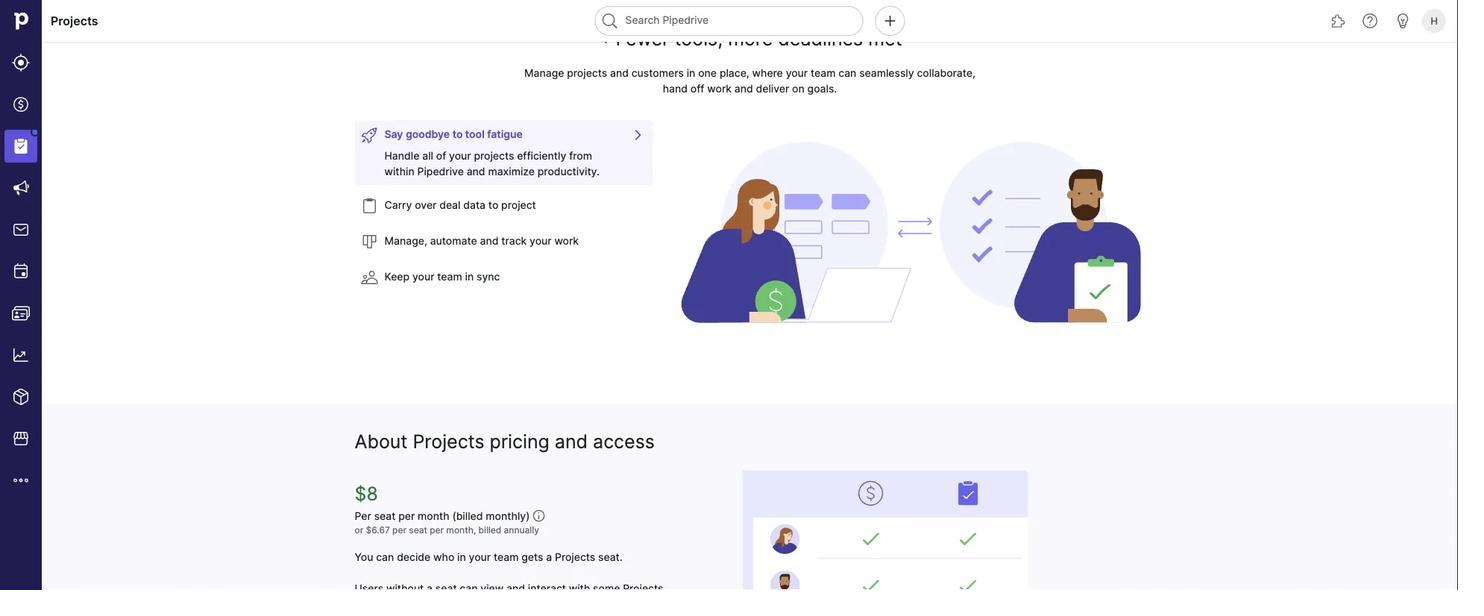 Task type: describe. For each thing, give the bounding box(es) containing it.
goodbye
[[406, 128, 450, 140]]

per for seat
[[392, 525, 407, 536]]

decide
[[397, 551, 431, 563]]

info image
[[533, 510, 545, 522]]

you can decide who in your team gets a projects seat.
[[355, 551, 623, 563]]

monthly)
[[486, 510, 530, 522]]

color secondary image for keep
[[361, 269, 379, 286]]

deliver
[[756, 82, 789, 95]]

manage
[[524, 66, 564, 79]]

collaborate,
[[917, 66, 976, 79]]

where
[[752, 66, 783, 79]]

fewer tools, more deadlines met
[[616, 28, 902, 50]]

2 vertical spatial team
[[494, 551, 519, 563]]

tools,
[[675, 28, 723, 50]]

your right track
[[530, 234, 552, 247]]

on
[[792, 82, 805, 95]]

seamlessly
[[859, 66, 914, 79]]

or $6.67 per seat per month, billed annually
[[355, 525, 539, 536]]

of
[[436, 149, 446, 162]]

$8
[[355, 483, 378, 505]]

2 vertical spatial projects
[[555, 551, 595, 563]]

productivity.
[[538, 165, 600, 178]]

efficiently
[[517, 149, 566, 162]]

in for your
[[457, 551, 466, 563]]

carry
[[385, 198, 412, 211]]

manage, automate and track your work
[[385, 234, 579, 247]]

more
[[728, 28, 773, 50]]

deadlines
[[778, 28, 863, 50]]

h button
[[1420, 6, 1449, 36]]

and down 'place,' at the top of page
[[735, 82, 753, 95]]

projects inside manage projects and customers in one place, where your team can seamlessly collaborate, hand off work and deliver on goals.
[[567, 66, 607, 79]]

fatigue
[[487, 128, 523, 140]]

all
[[422, 149, 433, 162]]

and inside handle all of your projects efficiently from within pipedrive and maximize productivity.
[[467, 165, 485, 178]]

customers
[[632, 66, 684, 79]]

project
[[501, 198, 536, 211]]

0 horizontal spatial team
[[437, 270, 462, 283]]

sales assistant image
[[1394, 12, 1412, 30]]

1 vertical spatial in
[[465, 270, 474, 283]]

leads image
[[12, 54, 30, 72]]

marketplace image
[[12, 430, 30, 448]]

h
[[1431, 15, 1438, 26]]

your right keep
[[412, 270, 435, 283]]

products image
[[12, 388, 30, 406]]

(billed
[[452, 510, 483, 522]]

your inside handle all of your projects efficiently from within pipedrive and maximize productivity.
[[449, 149, 471, 162]]

within
[[385, 165, 415, 178]]

hand
[[663, 82, 688, 95]]

manage,
[[385, 234, 427, 247]]

tool
[[465, 128, 485, 140]]

0 horizontal spatial color learn image
[[361, 126, 379, 144]]

contacts image
[[12, 304, 30, 322]]

carry over deal data to project
[[385, 198, 536, 211]]

activities image
[[12, 263, 30, 280]]

annually
[[504, 525, 539, 536]]

color secondary image for carry
[[361, 197, 379, 215]]

and left track
[[480, 234, 499, 247]]

gets
[[522, 551, 543, 563]]

billed
[[479, 525, 501, 536]]

over
[[415, 198, 437, 211]]

1 horizontal spatial color learn image
[[598, 33, 610, 45]]

home image
[[10, 10, 32, 32]]

deals image
[[12, 95, 30, 113]]

keep your team in sync
[[385, 270, 500, 283]]

access
[[593, 430, 655, 453]]

per
[[355, 510, 371, 522]]

color undefined image
[[12, 137, 30, 155]]

about projects pricing and access
[[355, 430, 655, 453]]

goals.
[[808, 82, 837, 95]]



Task type: locate. For each thing, give the bounding box(es) containing it.
0 vertical spatial team
[[811, 66, 836, 79]]

sales inbox image
[[12, 221, 30, 239]]

say goodbye to tool fatigue
[[385, 128, 523, 140]]

pricing
[[490, 430, 550, 453]]

can right you on the left bottom of page
[[376, 551, 394, 563]]

manage projects and customers in one place, where your team can seamlessly collaborate, hand off work and deliver on goals.
[[524, 66, 976, 95]]

0 vertical spatial in
[[687, 66, 696, 79]]

2 horizontal spatial color learn image
[[629, 126, 647, 144]]

2 vertical spatial color secondary image
[[361, 269, 379, 286]]

2 vertical spatial in
[[457, 551, 466, 563]]

team down automate
[[437, 270, 462, 283]]

more image
[[12, 471, 30, 489]]

$6.67
[[366, 525, 390, 536]]

color learn image left 'say'
[[361, 126, 379, 144]]

deal
[[440, 198, 461, 211]]

your
[[786, 66, 808, 79], [449, 149, 471, 162], [530, 234, 552, 247], [412, 270, 435, 283], [469, 551, 491, 563]]

keep
[[385, 270, 410, 283]]

1 horizontal spatial to
[[488, 198, 499, 211]]

menu item
[[0, 125, 42, 167]]

quick add image
[[881, 12, 899, 30]]

can inside manage projects and customers in one place, where your team can seamlessly collaborate, hand off work and deliver on goals.
[[839, 66, 857, 79]]

seat.
[[598, 551, 623, 563]]

color secondary image
[[361, 197, 379, 215], [361, 233, 379, 251], [361, 269, 379, 286]]

team left gets at the left bottom
[[494, 551, 519, 563]]

quick help image
[[1361, 12, 1379, 30]]

0 vertical spatial seat
[[374, 510, 396, 522]]

from
[[569, 149, 592, 162]]

2 horizontal spatial projects
[[555, 551, 595, 563]]

your right of
[[449, 149, 471, 162]]

your down billed
[[469, 551, 491, 563]]

color secondary image left manage,
[[361, 233, 379, 251]]

1 horizontal spatial work
[[707, 82, 732, 95]]

sync
[[477, 270, 500, 283]]

0 vertical spatial projects
[[567, 66, 607, 79]]

place,
[[720, 66, 750, 79]]

0 horizontal spatial can
[[376, 551, 394, 563]]

0 vertical spatial to
[[453, 128, 463, 140]]

you
[[355, 551, 373, 563]]

month,
[[446, 525, 476, 536]]

1 horizontal spatial can
[[839, 66, 857, 79]]

and up data at the left of the page
[[467, 165, 485, 178]]

per for month
[[398, 510, 415, 522]]

projects
[[567, 66, 607, 79], [474, 149, 514, 162]]

one
[[698, 66, 717, 79]]

1 vertical spatial projects
[[413, 430, 485, 453]]

your inside manage projects and customers in one place, where your team can seamlessly collaborate, hand off work and deliver on goals.
[[786, 66, 808, 79]]

0 horizontal spatial projects
[[474, 149, 514, 162]]

per seat per month (billed monthly)
[[355, 510, 530, 522]]

handle all of your projects efficiently from within pipedrive and maximize productivity.
[[385, 149, 600, 178]]

pipedrive
[[417, 165, 464, 178]]

access illustration image
[[743, 464, 1028, 590]]

your up the on
[[786, 66, 808, 79]]

2 horizontal spatial team
[[811, 66, 836, 79]]

0 vertical spatial projects
[[51, 13, 98, 28]]

and left customers
[[610, 66, 629, 79]]

in right the who
[[457, 551, 466, 563]]

team
[[811, 66, 836, 79], [437, 270, 462, 283], [494, 551, 519, 563]]

work down one
[[707, 82, 732, 95]]

off
[[691, 82, 705, 95]]

and
[[610, 66, 629, 79], [735, 82, 753, 95], [467, 165, 485, 178], [480, 234, 499, 247], [555, 430, 588, 453]]

seat up the $6.67
[[374, 510, 396, 522]]

data
[[463, 198, 486, 211]]

campaigns image
[[12, 179, 30, 197]]

insights image
[[12, 346, 30, 364]]

0 vertical spatial color secondary image
[[361, 197, 379, 215]]

1 vertical spatial to
[[488, 198, 499, 211]]

color secondary image left carry
[[361, 197, 379, 215]]

work
[[707, 82, 732, 95], [555, 234, 579, 247]]

1 horizontal spatial seat
[[409, 525, 427, 536]]

2 color secondary image from the top
[[361, 233, 379, 251]]

maximize
[[488, 165, 535, 178]]

projects right manage at left top
[[567, 66, 607, 79]]

track
[[502, 234, 527, 247]]

1 horizontal spatial projects
[[413, 430, 485, 453]]

met
[[868, 28, 902, 50]]

1 horizontal spatial projects
[[567, 66, 607, 79]]

color learn image down customers
[[629, 126, 647, 144]]

projects right 'about' on the left bottom
[[413, 430, 485, 453]]

1 vertical spatial team
[[437, 270, 462, 283]]

per right the $6.67
[[392, 525, 407, 536]]

color learn image
[[598, 33, 610, 45], [361, 126, 379, 144], [629, 126, 647, 144]]

0 horizontal spatial to
[[453, 128, 463, 140]]

0 horizontal spatial work
[[555, 234, 579, 247]]

0 vertical spatial work
[[707, 82, 732, 95]]

0 vertical spatial can
[[839, 66, 857, 79]]

month
[[418, 510, 450, 522]]

in inside manage projects and customers in one place, where your team can seamlessly collaborate, hand off work and deliver on goals.
[[687, 66, 696, 79]]

3 color secondary image from the top
[[361, 269, 379, 286]]

in left sync
[[465, 270, 474, 283]]

a
[[546, 551, 552, 563]]

and right pricing
[[555, 430, 588, 453]]

to right data at the left of the page
[[488, 198, 499, 211]]

seat
[[374, 510, 396, 522], [409, 525, 427, 536]]

projects right the a at the bottom of the page
[[555, 551, 595, 563]]

1 vertical spatial seat
[[409, 525, 427, 536]]

to left tool
[[453, 128, 463, 140]]

in
[[687, 66, 696, 79], [465, 270, 474, 283], [457, 551, 466, 563]]

who
[[433, 551, 455, 563]]

per left month
[[398, 510, 415, 522]]

1 horizontal spatial team
[[494, 551, 519, 563]]

projects up maximize
[[474, 149, 514, 162]]

per down month
[[430, 525, 444, 536]]

1 vertical spatial projects
[[474, 149, 514, 162]]

automate
[[430, 234, 477, 247]]

team up goals.
[[811, 66, 836, 79]]

color secondary image for manage,
[[361, 233, 379, 251]]

in for one
[[687, 66, 696, 79]]

1 color secondary image from the top
[[361, 197, 379, 215]]

in left one
[[687, 66, 696, 79]]

projects
[[51, 13, 98, 28], [413, 430, 485, 453], [555, 551, 595, 563]]

can
[[839, 66, 857, 79], [376, 551, 394, 563]]

fewer
[[616, 28, 669, 50]]

to
[[453, 128, 463, 140], [488, 198, 499, 211]]

work inside manage projects and customers in one place, where your team can seamlessly collaborate, hand off work and deliver on goals.
[[707, 82, 732, 95]]

1 vertical spatial work
[[555, 234, 579, 247]]

team inside manage projects and customers in one place, where your team can seamlessly collaborate, hand off work and deliver on goals.
[[811, 66, 836, 79]]

or
[[355, 525, 363, 536]]

can left seamlessly
[[839, 66, 857, 79]]

1 vertical spatial can
[[376, 551, 394, 563]]

projects inside handle all of your projects efficiently from within pipedrive and maximize productivity.
[[474, 149, 514, 162]]

say
[[385, 128, 403, 140]]

1 vertical spatial color secondary image
[[361, 233, 379, 251]]

work right track
[[555, 234, 579, 247]]

0 horizontal spatial projects
[[51, 13, 98, 28]]

color secondary image left keep
[[361, 269, 379, 286]]

color learn image left fewer on the top left of page
[[598, 33, 610, 45]]

Search Pipedrive field
[[595, 6, 863, 36]]

about
[[355, 430, 408, 453]]

handle
[[385, 149, 420, 162]]

0 horizontal spatial seat
[[374, 510, 396, 522]]

per
[[398, 510, 415, 522], [392, 525, 407, 536], [430, 525, 444, 536]]

projects right home image
[[51, 13, 98, 28]]

menu
[[0, 0, 42, 590]]

seat down month
[[409, 525, 427, 536]]



Task type: vqa. For each thing, say whether or not it's contained in the screenshot.
1 within MENU
no



